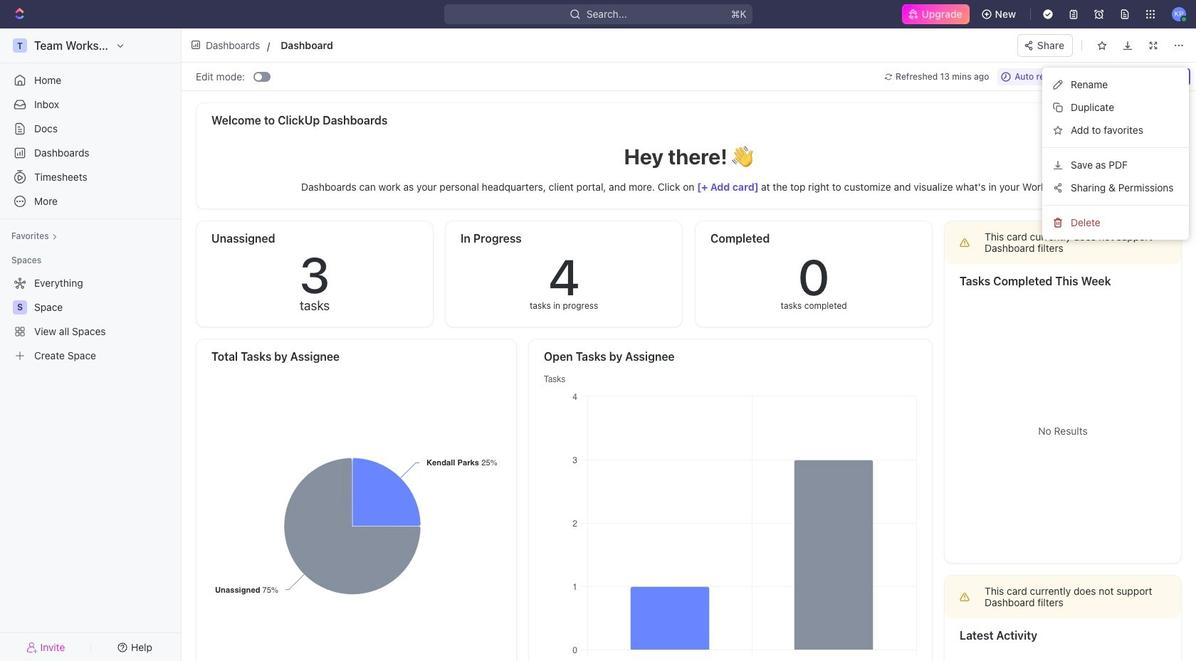 Task type: vqa. For each thing, say whether or not it's contained in the screenshot.
TREE
yes



Task type: describe. For each thing, give the bounding box(es) containing it.
invite user image
[[26, 641, 37, 654]]

sidebar navigation
[[0, 28, 182, 662]]



Task type: locate. For each thing, give the bounding box(es) containing it.
tree inside sidebar navigation
[[6, 272, 175, 367]]

tree
[[6, 272, 175, 367]]

None text field
[[281, 36, 591, 54]]



